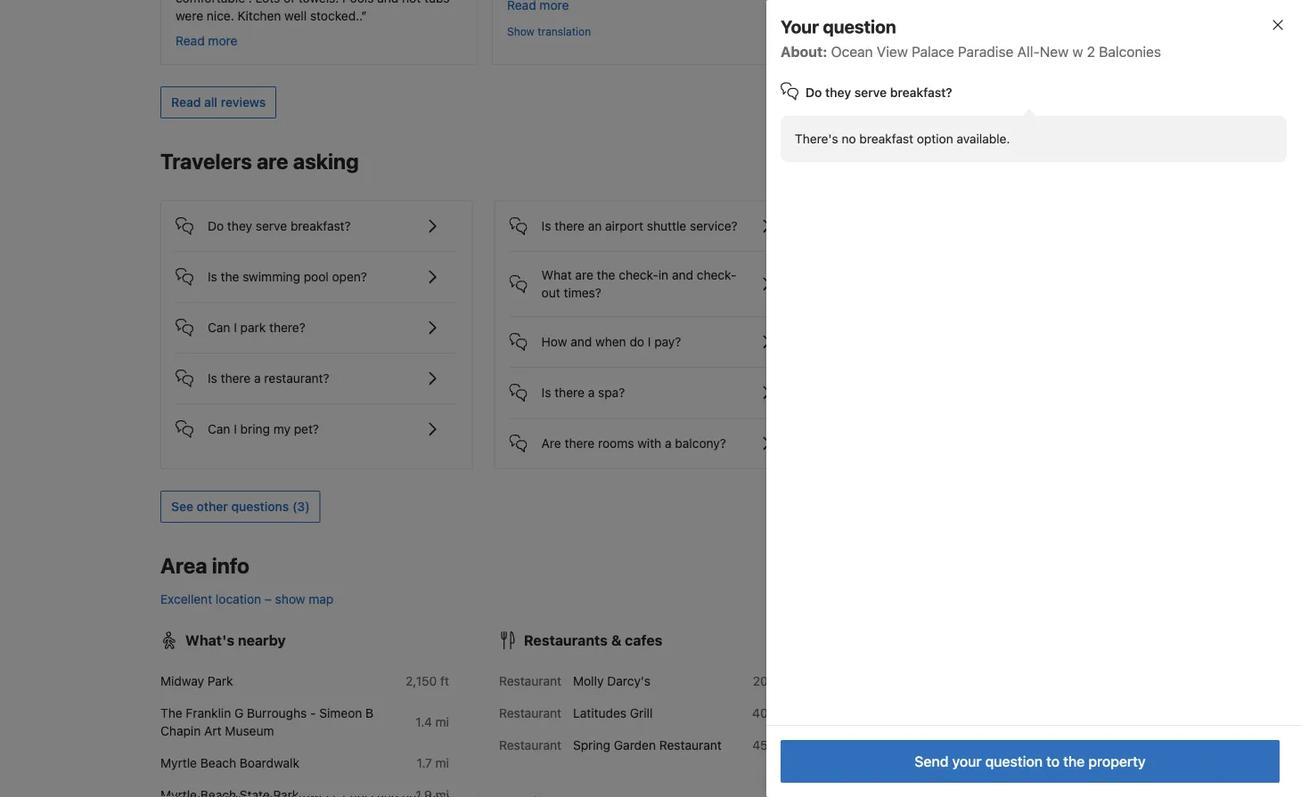 Task type: vqa. For each thing, say whether or not it's contained in the screenshot.


Task type: describe. For each thing, give the bounding box(es) containing it.
the inside what are the check-in and check- out times?
[[597, 268, 615, 283]]

service?
[[690, 219, 738, 234]]

pet?
[[294, 422, 319, 437]]

see for see availability
[[1043, 156, 1065, 170]]

restaurant right garden
[[659, 738, 722, 753]]

do they serve breakfast? inside button
[[208, 219, 351, 234]]

all-
[[1018, 43, 1040, 60]]

more
[[208, 33, 237, 48]]

myrtle for myrtle beach international airport
[[838, 778, 874, 792]]

there for are there rooms with a balcony?
[[565, 436, 595, 451]]

can for can i bring my pet?
[[208, 422, 230, 437]]

see for see other questions (3)
[[171, 500, 193, 514]]

is for is there a restaurant?
[[208, 371, 217, 386]]

2,150
[[406, 674, 437, 689]]

g
[[234, 706, 244, 721]]

read more
[[176, 33, 237, 48]]

what are the check-in and check- out times? button
[[510, 252, 792, 302]]

palace
[[912, 43, 954, 60]]

(3)
[[292, 500, 310, 514]]

restaurants
[[524, 632, 608, 649]]

with
[[638, 436, 662, 451]]

restaurants & cafes
[[524, 632, 663, 649]]

closest airports
[[863, 736, 975, 753]]

2,150 ft
[[406, 674, 449, 689]]

nearby
[[238, 632, 286, 649]]

1
[[1104, 778, 1110, 792]]

is there a spa? button
[[510, 368, 792, 404]]

2
[[1087, 43, 1095, 60]]

art
[[204, 724, 222, 739]]

1 check- from the left
[[619, 268, 659, 283]]

see availability button
[[1032, 147, 1141, 179]]

1 vertical spatial mi
[[436, 756, 449, 771]]

info
[[212, 554, 249, 578]]

is there a restaurant?
[[208, 371, 329, 386]]

chapin
[[160, 724, 201, 739]]

read for read all reviews
[[171, 95, 201, 110]]

w
[[1073, 43, 1083, 60]]

read more button
[[176, 32, 237, 50]]

are for asking
[[257, 149, 288, 174]]

serve inside 'your question' dialog
[[855, 85, 887, 100]]

question inside button
[[985, 754, 1043, 771]]

is for is the swimming pool open?
[[208, 270, 217, 284]]

i for can i park there?
[[234, 320, 237, 335]]

pay?
[[654, 335, 681, 349]]

read all reviews
[[171, 95, 266, 110]]

are
[[542, 436, 561, 451]]

restaurant?
[[264, 371, 329, 386]]

darcy's
[[607, 674, 651, 689]]

read all reviews button
[[160, 86, 276, 119]]

-
[[310, 706, 316, 721]]

breakfast
[[860, 131, 914, 146]]

the franklin g burroughs - simeon b chapin art museum
[[160, 706, 374, 739]]

restaurant for latitudes grill
[[499, 706, 562, 721]]

availability
[[1068, 156, 1130, 170]]

breakfast? inside button
[[291, 219, 351, 234]]

are for the
[[575, 268, 594, 283]]

international
[[917, 778, 989, 792]]

send your question to the property
[[915, 754, 1146, 771]]

200 ft
[[753, 674, 788, 689]]

they inside 'your question' dialog
[[825, 85, 851, 100]]

a for spa?
[[588, 386, 595, 400]]

send your question to the property button
[[781, 741, 1280, 783]]

no
[[842, 131, 856, 146]]

property
[[1089, 754, 1146, 771]]

translation
[[538, 25, 591, 37]]

open?
[[332, 270, 367, 284]]

2 horizontal spatial a
[[665, 436, 672, 451]]

times?
[[564, 286, 602, 300]]

myrtle for myrtle beach boardwalk
[[160, 756, 197, 771]]

myrtle beach international airport
[[838, 778, 1032, 792]]

i for can i bring my pet?
[[234, 422, 237, 437]]

1.4 mi
[[416, 715, 449, 730]]

can i bring my pet? button
[[176, 405, 458, 440]]

&
[[611, 632, 622, 649]]

serve inside button
[[256, 219, 287, 234]]

what's nearby
[[185, 632, 286, 649]]

ocean
[[831, 43, 873, 60]]

questions
[[231, 500, 289, 514]]

balconies
[[1099, 43, 1161, 60]]

do they serve breakfast? inside 'your question' dialog
[[806, 85, 953, 100]]

your question dialog
[[738, 0, 1301, 798]]

send
[[915, 754, 949, 771]]

simeon
[[319, 706, 362, 721]]

bring
[[240, 422, 270, 437]]

do inside 'your question' dialog
[[806, 85, 822, 100]]

shuttle
[[647, 219, 687, 234]]

450
[[753, 738, 776, 753]]

show translation
[[507, 25, 591, 37]]

the inside "button"
[[221, 270, 239, 284]]

airport
[[992, 778, 1032, 792]]

all
[[204, 95, 218, 110]]

beach for boardwalk
[[200, 756, 236, 771]]

is the swimming pool open?
[[208, 270, 367, 284]]

there's no breakfast option available.
[[795, 131, 1010, 146]]

asking
[[293, 149, 359, 174]]

garden
[[614, 738, 656, 753]]

show
[[507, 25, 535, 37]]

1.7
[[417, 756, 432, 771]]

how
[[542, 335, 567, 349]]

balcony?
[[675, 436, 726, 451]]



Task type: locate. For each thing, give the bounding box(es) containing it.
a left spa?
[[588, 386, 595, 400]]

0 vertical spatial are
[[257, 149, 288, 174]]

0 horizontal spatial breakfast?
[[291, 219, 351, 234]]

1 vertical spatial and
[[571, 335, 592, 349]]

0 horizontal spatial serve
[[256, 219, 287, 234]]

restaurant for spring garden restaurant
[[499, 738, 562, 753]]

1 horizontal spatial myrtle
[[838, 778, 874, 792]]

can left the park
[[208, 320, 230, 335]]

0 horizontal spatial a
[[254, 371, 261, 386]]

0 horizontal spatial the
[[221, 270, 239, 284]]

myrtle beach boardwalk
[[160, 756, 299, 771]]

they up swimming
[[227, 219, 252, 234]]

see other questions (3) button
[[160, 491, 321, 523]]

pool
[[304, 270, 329, 284]]

0 vertical spatial do they serve breakfast?
[[806, 85, 953, 100]]

i left the park
[[234, 320, 237, 335]]

is up are
[[542, 386, 551, 400]]

molly
[[573, 674, 604, 689]]

0 horizontal spatial myrtle
[[160, 756, 197, 771]]

can i park there?
[[208, 320, 306, 335]]

read inside read more button
[[176, 33, 205, 48]]

can inside button
[[208, 320, 230, 335]]

available.
[[957, 131, 1010, 146]]

read
[[176, 33, 205, 48], [171, 95, 201, 110]]

serve up swimming
[[256, 219, 287, 234]]

a for restaurant?
[[254, 371, 261, 386]]

0 vertical spatial question
[[823, 16, 896, 37]]

2 check- from the left
[[697, 268, 737, 283]]

mi right 1.4
[[436, 715, 449, 730]]

restaurant for molly darcy's
[[499, 674, 562, 689]]

there right are
[[565, 436, 595, 451]]

read inside read all reviews button
[[171, 95, 201, 110]]

is left swimming
[[208, 270, 217, 284]]

see left 'availability'
[[1043, 156, 1065, 170]]

is there an airport shuttle service? button
[[510, 201, 792, 237]]

mi for closest
[[1113, 778, 1127, 792]]

0 vertical spatial mi
[[436, 715, 449, 730]]

0 vertical spatial breakfast?
[[890, 85, 953, 100]]

view
[[877, 43, 908, 60]]

1 vertical spatial serve
[[256, 219, 287, 234]]

there for is there a spa?
[[555, 386, 585, 400]]

museum
[[225, 724, 274, 739]]

check-
[[619, 268, 659, 283], [697, 268, 737, 283]]

can left bring
[[208, 422, 230, 437]]

airport
[[605, 219, 644, 234]]

do they serve breakfast? down view
[[806, 85, 953, 100]]

is there a spa?
[[542, 386, 625, 400]]

are up times?
[[575, 268, 594, 283]]

is the swimming pool open? button
[[176, 252, 458, 288]]

ft right 450
[[779, 738, 788, 753]]

breakfast? down palace
[[890, 85, 953, 100]]

beach down art
[[200, 756, 236, 771]]

1 horizontal spatial see
[[1043, 156, 1065, 170]]

1 horizontal spatial and
[[672, 268, 693, 283]]

beach
[[200, 756, 236, 771], [878, 778, 914, 792]]

i right do
[[648, 335, 651, 349]]

can inside button
[[208, 422, 230, 437]]

2 horizontal spatial the
[[1064, 754, 1085, 771]]

1.7 mi
[[417, 756, 449, 771]]

check- down service? on the right top of page
[[697, 268, 737, 283]]

is there an airport shuttle service?
[[542, 219, 738, 234]]

read for read more
[[176, 33, 205, 48]]

a
[[254, 371, 261, 386], [588, 386, 595, 400], [665, 436, 672, 451]]

1 horizontal spatial a
[[588, 386, 595, 400]]

are left asking
[[257, 149, 288, 174]]

ft right 400
[[779, 706, 788, 721]]

"
[[361, 8, 367, 23]]

do down about:
[[806, 85, 822, 100]]

and inside what are the check-in and check- out times?
[[672, 268, 693, 283]]

is for is there a spa?
[[542, 386, 551, 400]]

what are the check-in and check- out times?
[[542, 268, 737, 300]]

1 horizontal spatial are
[[575, 268, 594, 283]]

there inside "button"
[[221, 371, 251, 386]]

are inside what are the check-in and check- out times?
[[575, 268, 594, 283]]

a left restaurant?
[[254, 371, 261, 386]]

do down the travelers
[[208, 219, 224, 234]]

beach for international
[[878, 778, 914, 792]]

park
[[240, 320, 266, 335]]

there left the an
[[555, 219, 585, 234]]

see availability
[[1043, 156, 1130, 170]]

they inside button
[[227, 219, 252, 234]]

burroughs
[[247, 706, 307, 721]]

0 vertical spatial see
[[1043, 156, 1065, 170]]

mi right 1.7
[[436, 756, 449, 771]]

breakfast? inside 'your question' dialog
[[890, 85, 953, 100]]

there?
[[269, 320, 306, 335]]

spa?
[[598, 386, 625, 400]]

0 vertical spatial beach
[[200, 756, 236, 771]]

your question about: ocean view palace paradise all-new w 2 balconies
[[781, 16, 1161, 60]]

breakfast?
[[890, 85, 953, 100], [291, 219, 351, 234]]

400
[[752, 706, 776, 721]]

myrtle down chapin
[[160, 756, 197, 771]]

1 vertical spatial are
[[575, 268, 594, 283]]

check- down is there an airport shuttle service?
[[619, 268, 659, 283]]

mi right the 1
[[1113, 778, 1127, 792]]

do
[[806, 85, 822, 100], [208, 219, 224, 234]]

do inside "do they serve breakfast?" button
[[208, 219, 224, 234]]

question inside your question about: ocean view palace paradise all-new w 2 balconies
[[823, 16, 896, 37]]

they down "ocean" on the right top of page
[[825, 85, 851, 100]]

1 mi
[[1104, 778, 1127, 792]]

1 horizontal spatial the
[[597, 268, 615, 283]]

0 vertical spatial myrtle
[[160, 756, 197, 771]]

0 vertical spatial do
[[806, 85, 822, 100]]

b
[[366, 706, 374, 721]]

swimming
[[243, 270, 300, 284]]

see inside 'button'
[[1043, 156, 1065, 170]]

1 vertical spatial see
[[171, 500, 193, 514]]

ft for 450 ft
[[779, 738, 788, 753]]

airports
[[918, 736, 975, 753]]

2 vertical spatial mi
[[1113, 778, 1127, 792]]

0 vertical spatial serve
[[855, 85, 887, 100]]

a inside "button"
[[254, 371, 261, 386]]

midway
[[160, 674, 204, 689]]

area info
[[160, 554, 249, 578]]

a right with
[[665, 436, 672, 451]]

breakfast? up is the swimming pool open? "button" at the top of the page
[[291, 219, 351, 234]]

1 horizontal spatial question
[[985, 754, 1043, 771]]

there for is there an airport shuttle service?
[[555, 219, 585, 234]]

and right in
[[672, 268, 693, 283]]

is for is there an airport shuttle service?
[[542, 219, 551, 234]]

is
[[542, 219, 551, 234], [208, 270, 217, 284], [208, 371, 217, 386], [542, 386, 551, 400]]

midway park
[[160, 674, 233, 689]]

0 vertical spatial can
[[208, 320, 230, 335]]

ft right 200
[[779, 674, 788, 689]]

0 horizontal spatial do they serve breakfast?
[[208, 219, 351, 234]]

restaurant left latitudes
[[499, 706, 562, 721]]

1 vertical spatial they
[[227, 219, 252, 234]]

latitudes grill
[[573, 706, 653, 721]]

0 horizontal spatial check-
[[619, 268, 659, 283]]

0 horizontal spatial beach
[[200, 756, 236, 771]]

are there rooms with a balcony?
[[542, 436, 726, 451]]

i inside button
[[234, 422, 237, 437]]

what's
[[185, 632, 234, 649]]

1 horizontal spatial serve
[[855, 85, 887, 100]]

your
[[952, 754, 982, 771]]

do they serve breakfast? up swimming
[[208, 219, 351, 234]]

1 vertical spatial beach
[[878, 778, 914, 792]]

1 vertical spatial do they serve breakfast?
[[208, 219, 351, 234]]

mi for 2,150
[[436, 715, 449, 730]]

there left spa?
[[555, 386, 585, 400]]

is down can i park there?
[[208, 371, 217, 386]]

1 horizontal spatial they
[[825, 85, 851, 100]]

can for can i park there?
[[208, 320, 230, 335]]

restaurant down the restaurants
[[499, 674, 562, 689]]

1 can from the top
[[208, 320, 230, 335]]

how and when do i pay?
[[542, 335, 681, 349]]

question
[[823, 16, 896, 37], [985, 754, 1043, 771]]

1 vertical spatial read
[[171, 95, 201, 110]]

the left swimming
[[221, 270, 239, 284]]

grill
[[630, 706, 653, 721]]

latitudes
[[573, 706, 627, 721]]

the inside 'your question' dialog
[[1064, 754, 1085, 771]]

restaurant left 'spring' on the bottom of page
[[499, 738, 562, 753]]

new
[[1040, 43, 1069, 60]]

1 vertical spatial question
[[985, 754, 1043, 771]]

0 horizontal spatial do
[[208, 219, 224, 234]]

200
[[753, 674, 776, 689]]

0 horizontal spatial they
[[227, 219, 252, 234]]

1 horizontal spatial do
[[806, 85, 822, 100]]

myrtle down closest
[[838, 778, 874, 792]]

1 vertical spatial breakfast?
[[291, 219, 351, 234]]

1 horizontal spatial breakfast?
[[890, 85, 953, 100]]

0 horizontal spatial are
[[257, 149, 288, 174]]

is left the an
[[542, 219, 551, 234]]

the up times?
[[597, 268, 615, 283]]

beach down closest
[[878, 778, 914, 792]]

1 vertical spatial do
[[208, 219, 224, 234]]

ft for 200 ft
[[779, 674, 788, 689]]

see inside button
[[171, 500, 193, 514]]

the
[[160, 706, 182, 721]]

2 can from the top
[[208, 422, 230, 437]]

there's
[[795, 131, 838, 146]]

in
[[659, 268, 669, 283]]

park
[[208, 674, 233, 689]]

the right to
[[1064, 754, 1085, 771]]

serve
[[855, 85, 887, 100], [256, 219, 287, 234]]

read left more
[[176, 33, 205, 48]]

1 horizontal spatial beach
[[878, 778, 914, 792]]

see left "other"
[[171, 500, 193, 514]]

0 horizontal spatial see
[[171, 500, 193, 514]]

how and when do i pay? button
[[510, 317, 792, 353]]

0 vertical spatial and
[[672, 268, 693, 283]]

0 horizontal spatial and
[[571, 335, 592, 349]]

1 vertical spatial myrtle
[[838, 778, 874, 792]]

0 vertical spatial read
[[176, 33, 205, 48]]

other
[[197, 500, 228, 514]]

to
[[1047, 754, 1060, 771]]

see
[[1043, 156, 1065, 170], [171, 500, 193, 514]]

ft for 2,150 ft
[[440, 674, 449, 689]]

serve down "ocean" on the right top of page
[[855, 85, 887, 100]]

question up airport in the bottom of the page
[[985, 754, 1043, 771]]

1 horizontal spatial check-
[[697, 268, 737, 283]]

molly darcy's
[[573, 674, 651, 689]]

an
[[588, 219, 602, 234]]

there down the park
[[221, 371, 251, 386]]

read left all
[[171, 95, 201, 110]]

travelers
[[160, 149, 252, 174]]

and right how
[[571, 335, 592, 349]]

ft right 2,150 at the bottom left of page
[[440, 674, 449, 689]]

option
[[917, 131, 953, 146]]

i left bring
[[234, 422, 237, 437]]

1 horizontal spatial do they serve breakfast?
[[806, 85, 953, 100]]

when
[[595, 335, 626, 349]]

there for is there a restaurant?
[[221, 371, 251, 386]]

0 horizontal spatial question
[[823, 16, 896, 37]]

paradise
[[958, 43, 1014, 60]]

the
[[597, 268, 615, 283], [221, 270, 239, 284], [1064, 754, 1085, 771]]

0 vertical spatial they
[[825, 85, 851, 100]]

my
[[273, 422, 291, 437]]

question up "ocean" on the right top of page
[[823, 16, 896, 37]]

1 vertical spatial can
[[208, 422, 230, 437]]

closest
[[863, 736, 915, 753]]

see other questions (3)
[[171, 500, 310, 514]]

about:
[[781, 43, 828, 60]]

myrtle
[[160, 756, 197, 771], [838, 778, 874, 792]]

ft for 400 ft
[[779, 706, 788, 721]]



